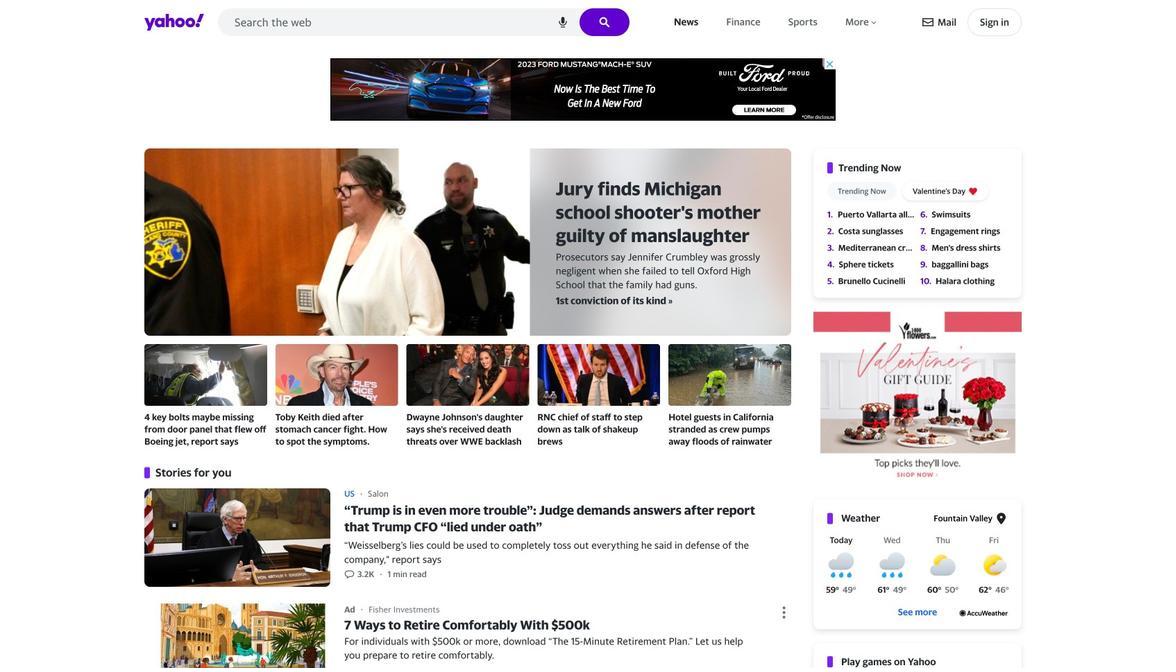 Task type: describe. For each thing, give the bounding box(es) containing it.
search image
[[599, 17, 610, 28]]

view ad options image
[[775, 606, 794, 620]]

1 vertical spatial advertisement element
[[814, 312, 1022, 486]]



Task type: vqa. For each thing, say whether or not it's contained in the screenshot.
1.4K comments Element
no



Task type: locate. For each thing, give the bounding box(es) containing it.
tab list
[[828, 182, 1008, 201]]

accuweather image
[[960, 611, 1008, 617]]

0 vertical spatial advertisement element
[[331, 58, 836, 121]]

toolbar
[[923, 8, 1022, 36]]

3.2k comments element
[[358, 570, 375, 580]]

advertisement element
[[331, 58, 836, 121], [814, 312, 1022, 486]]

None search field
[[218, 8, 630, 36]]

view your locations image
[[996, 513, 1008, 525]]

Search the web text field
[[218, 8, 630, 36]]

main content
[[144, 149, 800, 669]]



